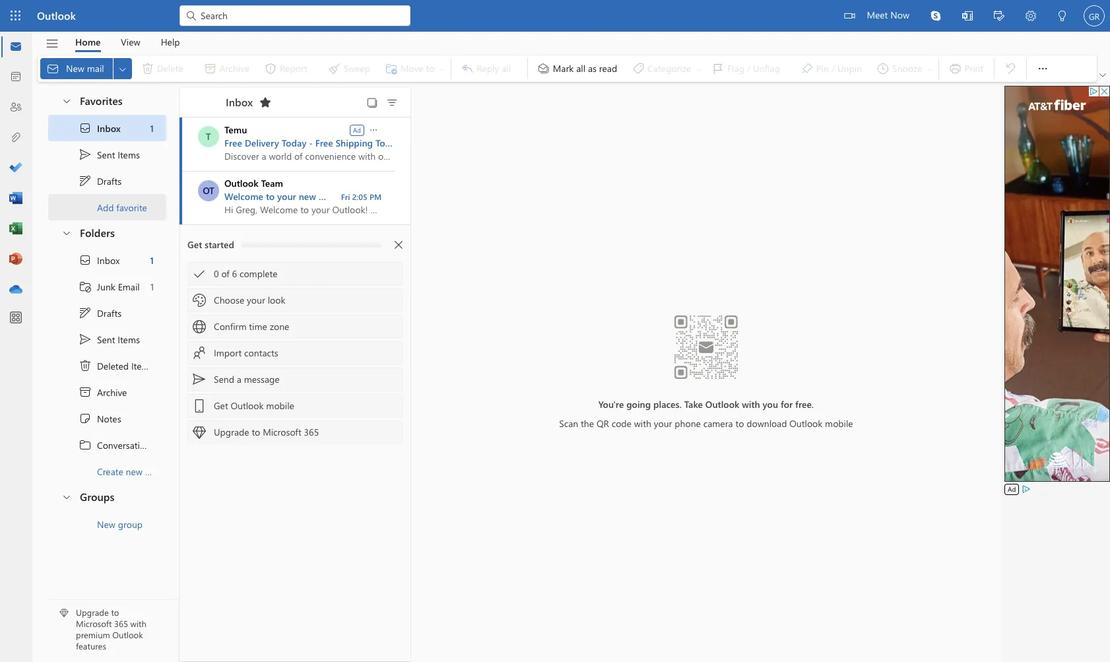 Task type: vqa. For each thing, say whether or not it's contained in the screenshot.


Task type: describe. For each thing, give the bounding box(es) containing it.
favorite
[[116, 201, 147, 214]]

mail image
[[9, 40, 22, 53]]

folder
[[145, 465, 169, 478]]

 inside favorites tree
[[79, 121, 92, 135]]

upgrade to microsoft 365 with premium outlook features
[[76, 607, 146, 652]]

premium
[[76, 629, 110, 640]]

import
[[214, 347, 242, 359]]

favorites tree
[[48, 83, 166, 220]]

favorites
[[80, 94, 122, 108]]

1 free from the left
[[224, 137, 242, 149]]

team
[[261, 177, 283, 189]]

message list section
[[180, 84, 411, 661]]

get for get outlook mobile
[[214, 399, 228, 412]]

complete
[[240, 267, 278, 280]]


[[193, 373, 206, 386]]

 for  dropdown button
[[1036, 62, 1050, 75]]

 tree item
[[48, 379, 166, 405]]

folders
[[80, 226, 115, 240]]

create new folder tree item
[[48, 458, 169, 484]]

 for groups
[[61, 491, 72, 502]]

confirm
[[214, 320, 247, 333]]

fri
[[341, 191, 350, 202]]

Select a conversation checkbox
[[198, 180, 224, 201]]

groups
[[80, 490, 114, 504]]

get started
[[187, 238, 234, 251]]

create new folder
[[97, 465, 169, 478]]

features
[[76, 640, 106, 652]]


[[193, 347, 206, 360]]

account
[[376, 190, 409, 203]]

send a message
[[214, 373, 280, 385]]

contacts
[[244, 347, 278, 359]]

your inside you're going places. take outlook with you for free. scan the qr code with your phone camera to download outlook mobile
[[654, 417, 672, 429]]

 tree item
[[48, 432, 182, 458]]

choose
[[214, 294, 244, 306]]

outlook link
[[37, 0, 76, 32]]


[[46, 62, 59, 75]]

2  from the top
[[79, 253, 92, 267]]

zone
[[270, 320, 289, 333]]

onedrive image
[[9, 283, 22, 296]]


[[79, 385, 92, 399]]

all
[[576, 62, 585, 74]]

outlook banner
[[0, 0, 1110, 34]]

 button
[[255, 92, 276, 113]]

2  tree item from the top
[[48, 300, 166, 326]]

-
[[309, 137, 313, 149]]

2  from the top
[[79, 333, 92, 346]]

 drafts for 2nd  tree item from the bottom
[[79, 174, 122, 187]]

1 vertical spatial with
[[634, 417, 651, 429]]

 mark all as read
[[537, 62, 617, 75]]

delivery
[[245, 137, 279, 149]]

shipping
[[336, 137, 373, 149]]

 for second  tree item from the top
[[79, 306, 92, 319]]

0 of 6 complete
[[214, 267, 278, 280]]

 button
[[368, 123, 380, 136]]


[[193, 267, 206, 281]]

mark
[[553, 62, 574, 74]]

outlook down send a message
[[231, 399, 264, 412]]

inbox 
[[226, 95, 272, 109]]

welcome to your new outlook.com account
[[224, 190, 409, 203]]

import contacts
[[214, 347, 278, 359]]

 button
[[1015, 0, 1047, 34]]

inbox heading
[[209, 88, 276, 117]]

outlook up welcome
[[224, 177, 258, 189]]

 deleted items
[[79, 359, 154, 372]]

mobile inside the "message list no conversations selected" 'list box'
[[266, 399, 294, 412]]

going
[[626, 398, 651, 410]]

inbox inside inbox 
[[226, 95, 253, 109]]

new inside tree item
[[97, 518, 115, 530]]

get for get started
[[187, 238, 202, 251]]

2 free from the left
[[315, 137, 333, 149]]

inbox inside favorites tree
[[97, 122, 121, 134]]

tree containing 
[[48, 247, 182, 484]]

meet now
[[867, 9, 910, 21]]


[[79, 412, 92, 425]]


[[79, 359, 92, 372]]

microsoft for upgrade to microsoft 365
[[263, 426, 301, 438]]

download
[[747, 417, 787, 429]]


[[79, 280, 92, 293]]

to for welcome to your new outlook.com account
[[266, 190, 275, 203]]

now
[[891, 9, 910, 21]]

1 horizontal spatial ad
[[1008, 484, 1016, 494]]

to for upgrade to microsoft 365
[[252, 426, 260, 438]]

 new mail
[[46, 62, 104, 75]]

 search field
[[180, 0, 411, 30]]

 button
[[1047, 0, 1078, 34]]

drafts inside favorites tree
[[97, 175, 122, 187]]

t
[[206, 130, 211, 143]]

history
[[153, 439, 182, 451]]

powerpoint image
[[9, 253, 22, 266]]


[[193, 399, 206, 413]]

outlook down free.
[[790, 417, 823, 429]]

 button
[[363, 93, 382, 112]]

microsoft for upgrade to microsoft 365 with premium outlook features
[[76, 618, 112, 629]]

groups tree item
[[48, 484, 166, 511]]


[[395, 241, 403, 249]]

free delivery today - free shipping today
[[224, 137, 400, 149]]

0 vertical spatial your
[[277, 190, 296, 203]]

 sent items for 1st  tree item from the bottom
[[79, 333, 140, 346]]

ot
[[203, 184, 214, 197]]

 button for folders
[[55, 220, 77, 245]]

 inside dropdown button
[[117, 64, 128, 74]]

a
[[237, 373, 242, 385]]

new inside the "message list no conversations selected" 'list box'
[[299, 190, 316, 203]]

scan
[[559, 417, 578, 429]]

temu
[[224, 123, 247, 136]]

started
[[205, 238, 234, 251]]

 tree item
[[48, 405, 166, 432]]

welcome
[[224, 190, 263, 203]]


[[994, 11, 1005, 21]]

email
[[118, 280, 140, 293]]

 for 2nd  tree item from the bottom
[[79, 174, 92, 187]]

of
[[221, 267, 230, 280]]

temu image
[[198, 126, 219, 147]]

items inside favorites tree
[[118, 148, 140, 161]]

 inside favorites tree
[[79, 148, 92, 161]]



Task type: locate. For each thing, give the bounding box(es) containing it.
0 vertical spatial  tree item
[[48, 115, 166, 141]]

take
[[684, 398, 703, 410]]

1 horizontal spatial 365
[[304, 426, 319, 438]]

outlook inside upgrade to microsoft 365 with premium outlook features
[[112, 629, 143, 640]]

1 vertical spatial drafts
[[97, 307, 122, 319]]

1 vertical spatial microsoft
[[76, 618, 112, 629]]

 inside folders tree item
[[61, 227, 72, 238]]

 inside favorites tree item
[[61, 95, 72, 106]]

get
[[187, 238, 202, 251], [214, 399, 228, 412]]

ad left "set your advertising preferences" image
[[1008, 484, 1016, 494]]

1  from the top
[[79, 174, 92, 187]]

1 vertical spatial  inbox
[[79, 253, 120, 267]]

 left groups
[[61, 491, 72, 502]]

0 horizontal spatial ad
[[353, 125, 361, 134]]

1 vertical spatial sent
[[97, 333, 115, 346]]

0 horizontal spatial mobile
[[266, 399, 294, 412]]

 button
[[952, 0, 983, 34]]

 down  new mail
[[61, 95, 72, 106]]

sent up add at the left
[[97, 148, 115, 161]]

1 vertical spatial items
[[118, 333, 140, 346]]

with left you
[[742, 398, 760, 410]]

0 horizontal spatial upgrade
[[76, 607, 109, 618]]

0 vertical spatial upgrade
[[214, 426, 249, 438]]

 tree item up junk
[[48, 247, 166, 273]]

2 sent from the top
[[97, 333, 115, 346]]

 button for groups
[[55, 484, 77, 509]]

2  tree item from the top
[[48, 326, 166, 352]]

0 horizontal spatial microsoft
[[76, 618, 112, 629]]

upgrade to microsoft 365
[[214, 426, 319, 438]]

1 vertical spatial  drafts
[[79, 306, 122, 319]]

 inbox inside favorites tree
[[79, 121, 121, 135]]


[[1026, 11, 1036, 21]]

 down  dropdown button
[[1036, 62, 1050, 75]]

fri 2:05 pm
[[341, 191, 382, 202]]

1  drafts from the top
[[79, 174, 122, 187]]

 tree item
[[48, 168, 166, 194], [48, 300, 166, 326]]

3 1 from the top
[[150, 280, 154, 293]]

 tree item
[[48, 273, 166, 300]]

2 vertical spatial  button
[[55, 484, 77, 509]]

2  drafts from the top
[[79, 306, 122, 319]]

 drafts up add at the left
[[79, 174, 122, 187]]

6
[[232, 267, 237, 280]]

 inbox for second  tree item
[[79, 253, 120, 267]]

get outlook mobile
[[214, 399, 294, 412]]

 drafts for second  tree item from the top
[[79, 306, 122, 319]]

1 horizontal spatial microsoft
[[263, 426, 301, 438]]

 inside popup button
[[368, 124, 379, 135]]

0 vertical spatial sent
[[97, 148, 115, 161]]

calendar image
[[9, 71, 22, 84]]

set your advertising preferences image
[[1021, 484, 1032, 494]]

to for upgrade to microsoft 365 with premium outlook features
[[111, 607, 119, 618]]

2 drafts from the top
[[97, 307, 122, 319]]

1 vertical spatial  tree item
[[48, 326, 166, 352]]

1 vertical spatial get
[[214, 399, 228, 412]]

1 vertical spatial 
[[79, 333, 92, 346]]

upgrade for upgrade to microsoft 365
[[214, 426, 249, 438]]

2 vertical spatial items
[[131, 359, 154, 372]]

1 inside favorites tree
[[150, 122, 154, 134]]

new left the fri
[[299, 190, 316, 203]]

0 vertical spatial 
[[79, 174, 92, 187]]

 tree item down junk
[[48, 300, 166, 326]]

files image
[[9, 131, 22, 145]]

help
[[161, 35, 180, 48]]

meet
[[867, 9, 888, 21]]

1 for  tree item
[[150, 280, 154, 293]]

microsoft inside the "message list no conversations selected" 'list box'
[[263, 426, 301, 438]]

1 down favorites tree item
[[150, 122, 154, 134]]

ad up shipping
[[353, 125, 361, 134]]

new left mail
[[66, 62, 84, 74]]

1 vertical spatial 
[[79, 306, 92, 319]]

1 vertical spatial 1
[[150, 254, 154, 266]]

 inbox up junk
[[79, 253, 120, 267]]

send
[[214, 373, 234, 385]]

to right camera
[[736, 417, 744, 429]]

drafts down  junk email
[[97, 307, 122, 319]]

inbox up  junk email
[[97, 254, 120, 266]]

1 vertical spatial new
[[126, 465, 143, 478]]

 inside favorites tree
[[79, 174, 92, 187]]

to down "team"
[[266, 190, 275, 203]]

 sent items for 2nd  tree item from the bottom
[[79, 148, 140, 161]]

1 horizontal spatial 
[[1036, 62, 1050, 75]]

outlook right premium
[[112, 629, 143, 640]]

upgrade for upgrade to microsoft 365 with premium outlook features
[[76, 607, 109, 618]]

tree
[[48, 247, 182, 484]]

 button
[[1030, 55, 1056, 82]]

 button inside groups tree item
[[55, 484, 77, 509]]

1 horizontal spatial get
[[214, 399, 228, 412]]

sent inside favorites tree
[[97, 148, 115, 161]]

premium features image
[[59, 609, 69, 618]]

1 sent from the top
[[97, 148, 115, 161]]

microsoft up features
[[76, 618, 112, 629]]

new left folder
[[126, 465, 143, 478]]


[[385, 96, 399, 110]]

1 horizontal spatial mobile
[[825, 417, 853, 429]]

today down  popup button
[[375, 137, 400, 149]]

1 vertical spatial 365
[[114, 618, 128, 629]]

0 vertical spatial  drafts
[[79, 174, 122, 187]]

free down temu
[[224, 137, 242, 149]]

application containing outlook
[[0, 0, 1110, 662]]

1 inside  tree item
[[150, 280, 154, 293]]

0 horizontal spatial new
[[66, 62, 84, 74]]

add
[[97, 201, 114, 214]]

2 today from the left
[[375, 137, 400, 149]]

0 horizontal spatial get
[[187, 238, 202, 251]]

items up favorite
[[118, 148, 140, 161]]

read
[[599, 62, 617, 74]]

 up shipping
[[368, 124, 379, 135]]

 left 'folders'
[[61, 227, 72, 238]]

1 right email
[[150, 280, 154, 293]]

to right premium features 'icon'
[[111, 607, 119, 618]]

 inbox
[[79, 121, 121, 135], [79, 253, 120, 267]]

outlook up  button
[[37, 9, 76, 22]]

pm
[[370, 191, 382, 202]]

1 vertical spatial  sent items
[[79, 333, 140, 346]]

1 vertical spatial 
[[368, 124, 379, 135]]

to down get outlook mobile
[[252, 426, 260, 438]]

2 horizontal spatial your
[[654, 417, 672, 429]]

with
[[742, 398, 760, 410], [634, 417, 651, 429], [130, 618, 146, 629]]

items up  deleted items
[[118, 333, 140, 346]]


[[962, 11, 973, 21]]

2  inbox from the top
[[79, 253, 120, 267]]

365 inside the "message list no conversations selected" 'list box'
[[304, 426, 319, 438]]

0 vertical spatial get
[[187, 238, 202, 251]]

items right 'deleted'
[[131, 359, 154, 372]]

deleted
[[97, 359, 129, 372]]

 tree item down favorites
[[48, 115, 166, 141]]

code
[[612, 417, 632, 429]]

 down 
[[79, 306, 92, 319]]

more apps image
[[9, 312, 22, 325]]

1 vertical spatial your
[[247, 294, 265, 306]]

 tree item
[[48, 352, 166, 379]]

to inside upgrade to microsoft 365 with premium outlook features
[[111, 607, 119, 618]]


[[79, 174, 92, 187], [79, 306, 92, 319]]

2  tree item from the top
[[48, 247, 166, 273]]

1 vertical spatial  tree item
[[48, 300, 166, 326]]

word image
[[9, 192, 22, 205]]

application
[[0, 0, 1110, 662]]

2  from the top
[[79, 306, 92, 319]]

with inside upgrade to microsoft 365 with premium outlook features
[[130, 618, 146, 629]]

today left - at the top left
[[282, 137, 306, 149]]

 inside groups tree item
[[61, 491, 72, 502]]

outlook
[[37, 9, 76, 22], [224, 177, 258, 189], [705, 398, 739, 410], [231, 399, 264, 412], [790, 417, 823, 429], [112, 629, 143, 640]]

1  from the top
[[79, 121, 92, 135]]

to do image
[[9, 162, 22, 175]]

1 horizontal spatial free
[[315, 137, 333, 149]]

message list no conversations selected list box
[[180, 117, 411, 661]]

 button
[[983, 0, 1015, 34]]

1  tree item from the top
[[48, 115, 166, 141]]

0 vertical spatial new
[[299, 190, 316, 203]]

 drafts down junk
[[79, 306, 122, 319]]

 tree item
[[48, 141, 166, 168], [48, 326, 166, 352]]

 tree item up 'deleted'
[[48, 326, 166, 352]]

 conversation history
[[79, 438, 182, 451]]

upgrade right 
[[214, 426, 249, 438]]

left-rail-appbar navigation
[[3, 32, 29, 305]]

with down going
[[634, 417, 651, 429]]


[[45, 37, 59, 50]]

 button
[[39, 32, 65, 55]]

0 vertical spatial 
[[79, 121, 92, 135]]

get right 
[[214, 399, 228, 412]]

0 horizontal spatial 
[[368, 124, 379, 135]]

365 inside upgrade to microsoft 365 with premium outlook features
[[114, 618, 128, 629]]

2  button from the top
[[55, 220, 77, 245]]

 sent items inside favorites tree
[[79, 148, 140, 161]]

microsoft down get outlook mobile
[[263, 426, 301, 438]]

outlook team image
[[198, 180, 219, 201]]


[[185, 9, 198, 22]]

 down favorites
[[79, 148, 92, 161]]

ad inside the "message list no conversations selected" 'list box'
[[353, 125, 361, 134]]

folders tree item
[[48, 220, 166, 247]]

365 for upgrade to microsoft 365 with premium outlook features
[[114, 618, 128, 629]]

archive
[[97, 386, 127, 398]]

new inside  new mail
[[66, 62, 84, 74]]

mobile inside you're going places. take outlook with you for free. scan the qr code with your phone camera to download outlook mobile
[[825, 417, 853, 429]]

 inbox for first  tree item from the top
[[79, 121, 121, 135]]

0 vertical spatial items
[[118, 148, 140, 161]]

0 horizontal spatial 365
[[114, 618, 128, 629]]

view button
[[111, 32, 150, 52]]

 up 
[[79, 333, 92, 346]]

0 horizontal spatial free
[[224, 137, 242, 149]]

conversation
[[97, 439, 151, 451]]

1  button from the top
[[55, 88, 77, 113]]

 button
[[55, 88, 77, 113], [55, 220, 77, 245], [55, 484, 77, 509]]

1  inbox from the top
[[79, 121, 121, 135]]

1 horizontal spatial new
[[97, 518, 115, 530]]


[[193, 320, 206, 333]]


[[537, 62, 550, 75]]

upgrade up premium
[[76, 607, 109, 618]]

 sent items down favorites tree item
[[79, 148, 140, 161]]

0 vertical spatial 365
[[304, 426, 319, 438]]

phone
[[675, 417, 701, 429]]

free.
[[795, 398, 814, 410]]

 tree item
[[48, 115, 166, 141], [48, 247, 166, 273]]

tab list inside application
[[65, 32, 190, 52]]


[[1057, 11, 1068, 21]]

ad
[[353, 125, 361, 134], [1008, 484, 1016, 494]]

1 vertical spatial inbox
[[97, 122, 121, 134]]

for
[[781, 398, 793, 410]]

1 down folders tree item
[[150, 254, 154, 266]]

get left started
[[187, 238, 202, 251]]

 for favorites
[[61, 95, 72, 106]]

look
[[268, 294, 285, 306]]


[[193, 426, 206, 439]]

new left group
[[97, 518, 115, 530]]

add favorite tree item
[[48, 194, 166, 220]]

your left look
[[247, 294, 265, 306]]

choose your look
[[214, 294, 285, 306]]

drafts
[[97, 175, 122, 187], [97, 307, 122, 319]]

 junk email
[[79, 280, 140, 293]]

 inbox down favorites
[[79, 121, 121, 135]]

0 vertical spatial  tree item
[[48, 168, 166, 194]]

0 vertical spatial with
[[742, 398, 760, 410]]

microsoft inside upgrade to microsoft 365 with premium outlook features
[[76, 618, 112, 629]]

upgrade inside the "message list no conversations selected" 'list box'
[[214, 426, 249, 438]]

confirm time zone
[[214, 320, 289, 333]]

to inside you're going places. take outlook with you for free. scan the qr code with your phone camera to download outlook mobile
[[736, 417, 744, 429]]

group
[[118, 518, 143, 530]]

view
[[121, 35, 140, 48]]

 button
[[1097, 69, 1109, 82]]

Search field
[[199, 8, 403, 22]]

outlook up camera
[[705, 398, 739, 410]]

1 horizontal spatial new
[[299, 190, 316, 203]]

1 vertical spatial  tree item
[[48, 247, 166, 273]]

home
[[75, 35, 101, 48]]

1 drafts from the top
[[97, 175, 122, 187]]

 button inside favorites tree item
[[55, 88, 77, 113]]

0 vertical spatial 
[[79, 148, 92, 161]]

0 vertical spatial ad
[[353, 125, 361, 134]]

2:05
[[352, 191, 367, 202]]

0 vertical spatial  tree item
[[48, 141, 166, 168]]

 for folders
[[61, 227, 72, 238]]

0 horizontal spatial new
[[126, 465, 143, 478]]

inbox left  button
[[226, 95, 253, 109]]

1 1 from the top
[[150, 122, 154, 134]]

 right mail
[[117, 64, 128, 74]]

help button
[[151, 32, 190, 52]]

 up add favorite 'tree item'
[[79, 174, 92, 187]]

outlook inside banner
[[37, 9, 76, 22]]

mail
[[87, 62, 104, 74]]


[[79, 148, 92, 161], [79, 333, 92, 346]]

move & delete group
[[40, 55, 448, 82]]

 button
[[382, 93, 403, 112]]

inbox down favorites tree item
[[97, 122, 121, 134]]

0 vertical spatial mobile
[[266, 399, 294, 412]]

 sent items up "" tree item
[[79, 333, 140, 346]]

upgrade inside upgrade to microsoft 365 with premium outlook features
[[76, 607, 109, 618]]

1 today from the left
[[282, 137, 306, 149]]

items inside  deleted items
[[131, 359, 154, 372]]

with right premium
[[130, 618, 146, 629]]

junk
[[97, 280, 115, 293]]

1 horizontal spatial with
[[634, 417, 651, 429]]

1 vertical spatial mobile
[[825, 417, 853, 429]]

3  button from the top
[[55, 484, 77, 509]]

people image
[[9, 101, 22, 114]]

0 horizontal spatial with
[[130, 618, 146, 629]]

1  tree item from the top
[[48, 168, 166, 194]]

you
[[763, 398, 778, 410]]

you're
[[598, 398, 624, 410]]

tags group
[[531, 55, 936, 82]]

new group tree item
[[48, 511, 166, 537]]

tab list containing home
[[65, 32, 190, 52]]

 for  popup button
[[368, 124, 379, 135]]

1 vertical spatial ad
[[1008, 484, 1016, 494]]

365 for upgrade to microsoft 365
[[304, 426, 319, 438]]

1  tree item from the top
[[48, 141, 166, 168]]

2 vertical spatial your
[[654, 417, 672, 429]]

2 vertical spatial 1
[[150, 280, 154, 293]]

new inside "tree item"
[[126, 465, 143, 478]]

 inside dropdown button
[[1036, 62, 1050, 75]]

1 horizontal spatial upgrade
[[214, 426, 249, 438]]

sent up "" tree item
[[97, 333, 115, 346]]


[[1036, 62, 1050, 75], [368, 124, 379, 135]]

0 vertical spatial new
[[66, 62, 84, 74]]

1 horizontal spatial today
[[375, 137, 400, 149]]

2 horizontal spatial with
[[742, 398, 760, 410]]

today
[[282, 137, 306, 149], [375, 137, 400, 149]]

tab list
[[65, 32, 190, 52]]

0 vertical spatial  sent items
[[79, 148, 140, 161]]

your down places. on the bottom
[[654, 417, 672, 429]]

365
[[304, 426, 319, 438], [114, 618, 128, 629]]

0 vertical spatial  inbox
[[79, 121, 121, 135]]

0 vertical spatial inbox
[[226, 95, 253, 109]]

free right - at the top left
[[315, 137, 333, 149]]

1 for first  tree item from the top
[[150, 122, 154, 134]]

qr
[[597, 417, 609, 429]]

1  sent items from the top
[[79, 148, 140, 161]]

1 horizontal spatial your
[[277, 190, 296, 203]]

1  from the top
[[79, 148, 92, 161]]

0 vertical spatial 
[[1036, 62, 1050, 75]]

1 vertical spatial new
[[97, 518, 115, 530]]

 drafts inside favorites tree
[[79, 174, 122, 187]]


[[931, 11, 941, 21]]

0 horizontal spatial your
[[247, 294, 265, 306]]

0 vertical spatial microsoft
[[263, 426, 301, 438]]

2 vertical spatial with
[[130, 618, 146, 629]]

 down favorites
[[79, 121, 92, 135]]

 tree item down favorites tree item
[[48, 141, 166, 168]]

new
[[66, 62, 84, 74], [97, 518, 115, 530]]

1 vertical spatial  button
[[55, 220, 77, 245]]

2  sent items from the top
[[79, 333, 140, 346]]

 button
[[920, 0, 952, 32]]

2 1 from the top
[[150, 254, 154, 266]]


[[844, 11, 855, 21]]

favorites tree item
[[48, 88, 166, 115]]

excel image
[[9, 222, 22, 236]]

your down "team"
[[277, 190, 296, 203]]

account manager for greg robinson image
[[1084, 5, 1105, 26]]

places.
[[653, 398, 682, 410]]

0 vertical spatial  button
[[55, 88, 77, 113]]

0 horizontal spatial today
[[282, 137, 306, 149]]

 up 
[[79, 253, 92, 267]]

drafts up add favorite 'tree item'
[[97, 175, 122, 187]]

sent
[[97, 148, 115, 161], [97, 333, 115, 346]]

1 for second  tree item
[[150, 254, 154, 266]]

create
[[97, 465, 123, 478]]

inbox
[[226, 95, 253, 109], [97, 122, 121, 134], [97, 254, 120, 266]]


[[117, 64, 128, 74], [61, 95, 72, 106], [61, 227, 72, 238], [61, 491, 72, 502]]

0 vertical spatial 1
[[150, 122, 154, 134]]

 button inside folders tree item
[[55, 220, 77, 245]]


[[366, 97, 378, 109]]

as
[[588, 62, 597, 74]]

 tree item up add at the left
[[48, 168, 166, 194]]

 notes
[[79, 412, 121, 425]]

2 vertical spatial inbox
[[97, 254, 120, 266]]

1 vertical spatial 
[[79, 253, 92, 267]]

 button for favorites
[[55, 88, 77, 113]]

0 vertical spatial drafts
[[97, 175, 122, 187]]

 button left groups
[[55, 484, 77, 509]]

 button left 'folders'
[[55, 220, 77, 245]]

1 vertical spatial upgrade
[[76, 607, 109, 618]]

 button down  new mail
[[55, 88, 77, 113]]



